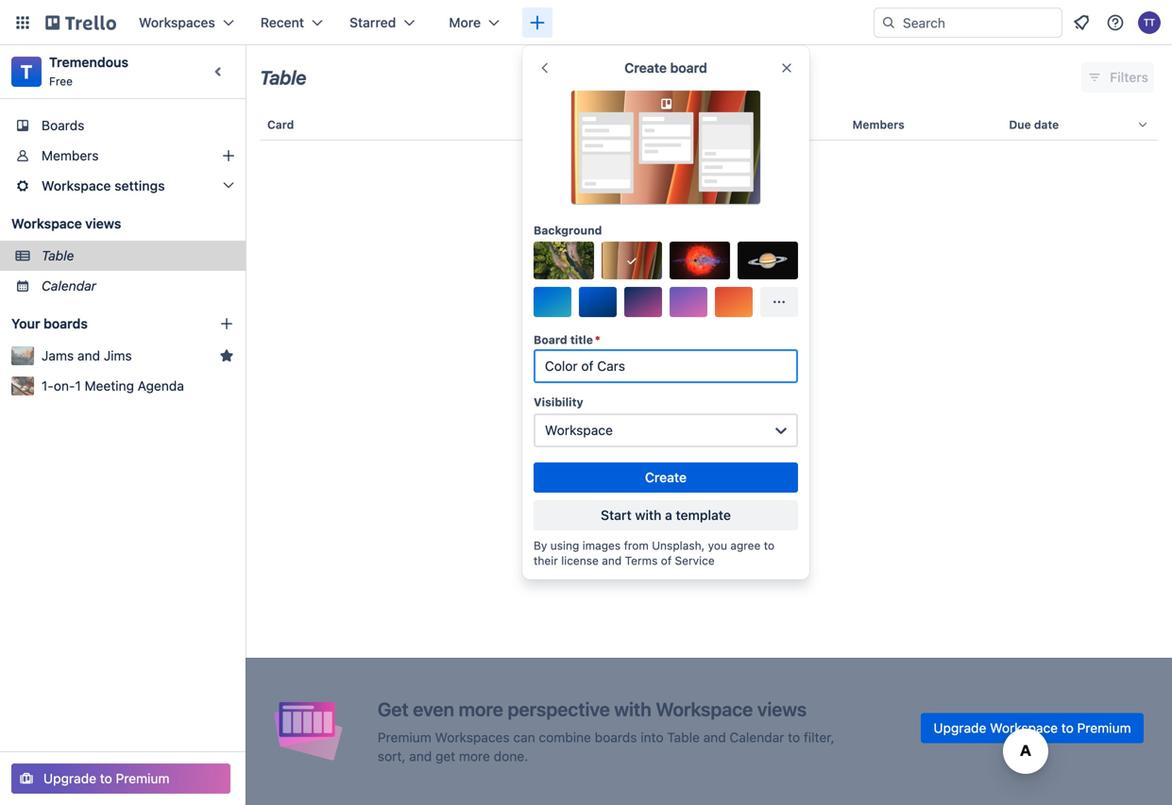 Task type: describe. For each thing, give the bounding box(es) containing it.
due date button
[[1001, 102, 1158, 147]]

jams
[[42, 348, 74, 364]]

boards
[[42, 118, 84, 133]]

0 horizontal spatial views
[[85, 216, 121, 231]]

by using images from unsplash, you agree to their
[[534, 539, 775, 568]]

license
[[561, 554, 599, 568]]

Search field
[[896, 9, 1062, 37]]

images
[[582, 539, 621, 553]]

starred button
[[338, 8, 426, 38]]

workspaces inside get even more perspective with workspace views premium workspaces can combine boards into table and calendar to filter, sort, and get more done.
[[435, 730, 510, 746]]

date
[[1034, 118, 1059, 131]]

search image
[[881, 15, 896, 30]]

title
[[570, 333, 593, 347]]

workspaces inside popup button
[[139, 15, 215, 30]]

start with a template button
[[534, 501, 798, 531]]

done.
[[494, 749, 528, 765]]

premium inside "upgrade to premium" link
[[116, 771, 170, 787]]

calendar link
[[42, 277, 234, 296]]

into
[[641, 730, 664, 746]]

filters button
[[1082, 62, 1154, 93]]

board
[[670, 60, 707, 76]]

table containing card
[[246, 102, 1172, 806]]

t
[[21, 60, 32, 83]]

workspace views
[[11, 216, 121, 231]]

*
[[595, 333, 600, 347]]

by
[[534, 539, 547, 553]]

start
[[601, 508, 632, 523]]

sort,
[[378, 749, 406, 765]]

members button
[[845, 102, 1001, 147]]

to inside get even more perspective with workspace views premium workspaces can combine boards into table and calendar to filter, sort, and get more done.
[[788, 730, 800, 746]]

jams and jims link
[[42, 347, 212, 366]]

workspace settings
[[42, 178, 165, 194]]

workspaces button
[[128, 8, 245, 38]]

can
[[513, 730, 535, 746]]

board
[[534, 333, 567, 347]]

combine
[[539, 730, 591, 746]]

upgrade to premium link
[[11, 764, 230, 794]]

with inside button
[[635, 508, 662, 523]]

upgrade workspace to premium
[[934, 721, 1131, 736]]

get
[[435, 749, 455, 765]]

1
[[75, 378, 81, 394]]

calendar inside calendar link
[[42, 278, 96, 294]]

their
[[534, 554, 558, 568]]

terms of service link
[[625, 554, 715, 568]]

t link
[[11, 57, 42, 87]]

template
[[676, 508, 731, 523]]

your boards
[[11, 316, 88, 332]]

and right "into"
[[703, 730, 726, 746]]

create board or workspace image
[[528, 13, 547, 32]]

and left get
[[409, 749, 432, 765]]

close popover image
[[779, 60, 794, 76]]

visibility
[[534, 396, 583, 409]]

workspace for workspace views
[[11, 216, 82, 231]]

1-on-1 meeting agenda
[[42, 378, 184, 394]]

members link
[[0, 141, 246, 171]]

recent
[[261, 15, 304, 30]]

workspace navigation collapse icon image
[[206, 59, 232, 85]]

premium inside upgrade workspace to premium link
[[1077, 721, 1131, 736]]

agenda
[[138, 378, 184, 394]]

create button
[[534, 463, 798, 493]]

free
[[49, 75, 73, 88]]

workspace settings button
[[0, 171, 246, 201]]

from
[[624, 539, 649, 553]]

your boards with 2 items element
[[11, 313, 191, 335]]

table link
[[42, 247, 234, 265]]



Task type: vqa. For each thing, say whether or not it's contained in the screenshot.
table
yes



Task type: locate. For each thing, give the bounding box(es) containing it.
views inside get even more perspective with workspace views premium workspaces can combine boards into table and calendar to filter, sort, and get more done.
[[757, 698, 807, 721]]

create up start with a template
[[645, 470, 687, 485]]

tremendous
[[49, 54, 129, 70]]

1 horizontal spatial calendar
[[730, 730, 784, 746]]

jims
[[104, 348, 132, 364]]

table
[[260, 66, 306, 88], [42, 248, 74, 264], [667, 730, 700, 746]]

table right "into"
[[667, 730, 700, 746]]

workspaces up workspace navigation collapse icon
[[139, 15, 215, 30]]

0 notifications image
[[1070, 11, 1093, 34]]

more
[[449, 15, 481, 30]]

row
[[260, 102, 1158, 147]]

even
[[413, 698, 454, 721]]

premium inside get even more perspective with workspace views premium workspaces can combine boards into table and calendar to filter, sort, and get more done.
[[378, 730, 431, 746]]

and left jims
[[77, 348, 100, 364]]

primary element
[[0, 0, 1172, 45]]

calendar left filter,
[[730, 730, 784, 746]]

0 horizontal spatial premium
[[116, 771, 170, 787]]

to inside by using images from unsplash, you agree to their
[[764, 539, 775, 553]]

1 vertical spatial members
[[42, 148, 99, 163]]

0 vertical spatial views
[[85, 216, 121, 231]]

0 vertical spatial workspaces
[[139, 15, 215, 30]]

1 vertical spatial create
[[645, 470, 687, 485]]

terms
[[625, 554, 658, 568]]

create left board at the top of the page
[[624, 60, 667, 76]]

back to home image
[[45, 8, 116, 38]]

a
[[665, 508, 672, 523]]

workspace inside get even more perspective with workspace views premium workspaces can combine boards into table and calendar to filter, sort, and get more done.
[[656, 698, 753, 721]]

1 horizontal spatial table
[[260, 66, 306, 88]]

0 horizontal spatial table
[[42, 248, 74, 264]]

2 horizontal spatial premium
[[1077, 721, 1131, 736]]

0 vertical spatial create
[[624, 60, 667, 76]]

None text field
[[534, 349, 798, 383]]

table up card on the top
[[260, 66, 306, 88]]

background
[[534, 224, 602, 237]]

0 vertical spatial members
[[853, 118, 905, 131]]

workspace for workspace
[[545, 423, 613, 438]]

1 vertical spatial more
[[459, 749, 490, 765]]

members inside button
[[853, 118, 905, 131]]

more right get
[[459, 749, 490, 765]]

labels
[[696, 118, 733, 131]]

with up "into"
[[614, 698, 651, 721]]

0 vertical spatial boards
[[44, 316, 88, 332]]

due
[[1009, 118, 1031, 131]]

Table text field
[[260, 60, 306, 95]]

upgrade
[[934, 721, 986, 736], [43, 771, 96, 787]]

create inside create button
[[645, 470, 687, 485]]

recent button
[[249, 8, 334, 38]]

create for create board
[[624, 60, 667, 76]]

of
[[661, 554, 672, 568]]

using
[[550, 539, 579, 553]]

return to previous screen image
[[537, 60, 553, 76]]

boards left "into"
[[595, 730, 637, 746]]

0 vertical spatial with
[[635, 508, 662, 523]]

1 horizontal spatial views
[[757, 698, 807, 721]]

settings
[[114, 178, 165, 194]]

row containing card
[[260, 102, 1158, 147]]

0 horizontal spatial calendar
[[42, 278, 96, 294]]

meeting
[[85, 378, 134, 394]]

tremendous free
[[49, 54, 129, 88]]

boards
[[44, 316, 88, 332], [595, 730, 637, 746]]

due date
[[1009, 118, 1059, 131]]

agree
[[730, 539, 761, 553]]

get
[[378, 698, 409, 721]]

calendar
[[42, 278, 96, 294], [730, 730, 784, 746]]

start with a template
[[601, 508, 731, 523]]

background element
[[534, 242, 798, 317]]

1 horizontal spatial boards
[[595, 730, 637, 746]]

your
[[11, 316, 40, 332]]

0 horizontal spatial upgrade
[[43, 771, 96, 787]]

1 vertical spatial calendar
[[730, 730, 784, 746]]

more right even
[[459, 698, 503, 721]]

get even more perspective with workspace views premium workspaces can combine boards into table and calendar to filter, sort, and get more done.
[[378, 698, 834, 765]]

filters
[[1110, 69, 1149, 85]]

upgrade workspace to premium link
[[921, 714, 1144, 744]]

card button
[[260, 102, 532, 147]]

2 horizontal spatial table
[[667, 730, 700, 746]]

tremendous link
[[49, 54, 129, 70]]

1 vertical spatial table
[[42, 248, 74, 264]]

0 vertical spatial upgrade
[[934, 721, 986, 736]]

with inside get even more perspective with workspace views premium workspaces can combine boards into table and calendar to filter, sort, and get more done.
[[614, 698, 651, 721]]

create
[[624, 60, 667, 76], [645, 470, 687, 485]]

1 horizontal spatial members
[[853, 118, 905, 131]]

premium
[[1077, 721, 1131, 736], [378, 730, 431, 746], [116, 771, 170, 787]]

1 horizontal spatial premium
[[378, 730, 431, 746]]

custom image image
[[624, 253, 639, 268]]

add board image
[[219, 316, 234, 332]]

with
[[635, 508, 662, 523], [614, 698, 651, 721]]

jams and jims
[[42, 348, 132, 364]]

upgrade for upgrade to premium
[[43, 771, 96, 787]]

workspace
[[42, 178, 111, 194], [11, 216, 82, 231], [545, 423, 613, 438], [656, 698, 753, 721], [990, 721, 1058, 736]]

1-on-1 meeting agenda link
[[42, 377, 234, 396]]

calendar inside get even more perspective with workspace views premium workspaces can combine boards into table and calendar to filter, sort, and get more done.
[[730, 730, 784, 746]]

perspective
[[508, 698, 610, 721]]

starred icon image
[[219, 349, 234, 364]]

calendar up your boards
[[42, 278, 96, 294]]

you
[[708, 539, 727, 553]]

1 vertical spatial workspaces
[[435, 730, 510, 746]]

1 vertical spatial views
[[757, 698, 807, 721]]

card
[[267, 118, 294, 131]]

license link
[[561, 554, 599, 568]]

starred
[[349, 15, 396, 30]]

license and terms of service
[[561, 554, 715, 568]]

table down workspace views
[[42, 248, 74, 264]]

service
[[675, 554, 715, 568]]

more button
[[438, 8, 511, 38]]

boards up jams on the top left of page
[[44, 316, 88, 332]]

1 more from the top
[[459, 698, 503, 721]]

1 vertical spatial upgrade
[[43, 771, 96, 787]]

workspaces
[[139, 15, 215, 30], [435, 730, 510, 746]]

table
[[246, 102, 1172, 806]]

0 vertical spatial more
[[459, 698, 503, 721]]

1-
[[42, 378, 54, 394]]

create board
[[624, 60, 707, 76]]

on-
[[54, 378, 75, 394]]

more
[[459, 698, 503, 721], [459, 749, 490, 765]]

with left a
[[635, 508, 662, 523]]

boards link
[[0, 111, 246, 141]]

labels button
[[689, 102, 845, 147]]

workspaces up get
[[435, 730, 510, 746]]

1 horizontal spatial upgrade
[[934, 721, 986, 736]]

open information menu image
[[1106, 13, 1125, 32]]

and
[[77, 348, 100, 364], [602, 554, 622, 568], [703, 730, 726, 746], [409, 749, 432, 765]]

views up filter,
[[757, 698, 807, 721]]

1 vertical spatial boards
[[595, 730, 637, 746]]

filter,
[[804, 730, 834, 746]]

and down the images
[[602, 554, 622, 568]]

views
[[85, 216, 121, 231], [757, 698, 807, 721]]

create for create
[[645, 470, 687, 485]]

upgrade for upgrade workspace to premium
[[934, 721, 986, 736]]

board title *
[[534, 333, 600, 347]]

1 vertical spatial with
[[614, 698, 651, 721]]

0 vertical spatial table
[[260, 66, 306, 88]]

upgrade to premium
[[43, 771, 170, 787]]

terry turtle (terryturtle) image
[[1138, 11, 1161, 34]]

workspace for workspace settings
[[42, 178, 111, 194]]

views down the workspace settings
[[85, 216, 121, 231]]

unsplash,
[[652, 539, 705, 553]]

0 horizontal spatial members
[[42, 148, 99, 163]]

table inside get even more perspective with workspace views premium workspaces can combine boards into table and calendar to filter, sort, and get more done.
[[667, 730, 700, 746]]

0 vertical spatial calendar
[[42, 278, 96, 294]]

2 vertical spatial table
[[667, 730, 700, 746]]

0 horizontal spatial workspaces
[[139, 15, 215, 30]]

1 horizontal spatial workspaces
[[435, 730, 510, 746]]

to
[[764, 539, 775, 553], [1061, 721, 1074, 736], [788, 730, 800, 746], [100, 771, 112, 787]]

0 horizontal spatial boards
[[44, 316, 88, 332]]

2 more from the top
[[459, 749, 490, 765]]

workspace inside popup button
[[42, 178, 111, 194]]

boards inside get even more perspective with workspace views premium workspaces can combine boards into table and calendar to filter, sort, and get more done.
[[595, 730, 637, 746]]



